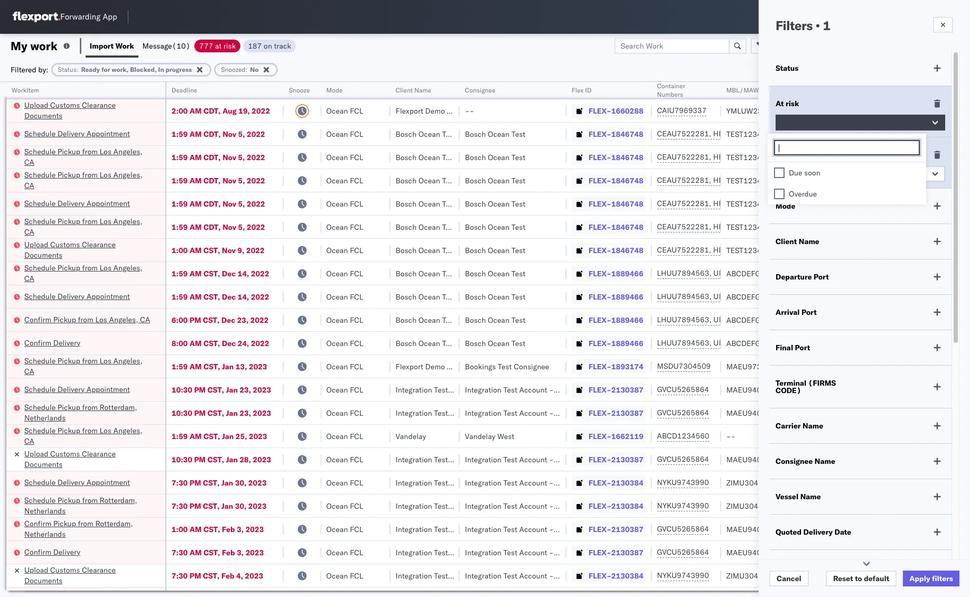Task type: describe. For each thing, give the bounding box(es) containing it.
2023 right 4,
[[245, 571, 263, 581]]

lhuu7894563, for schedule delivery appointment
[[657, 292, 712, 301]]

2023 right "28,"
[[253, 455, 271, 464]]

6 karl from the top
[[556, 525, 569, 534]]

pm down 10:30 pm cst, jan 28, 2023
[[190, 478, 201, 488]]

2 upload customs clearance documents link from the top
[[24, 239, 152, 260]]

schedule pickup from los angeles, ca link for first the schedule pickup from los angeles, ca button from the bottom of the page
[[24, 425, 152, 446]]

aug
[[223, 106, 237, 115]]

arrival port
[[776, 308, 817, 317]]

quoted delivery date
[[776, 527, 851, 537]]

8 integration test account - karl lagerfeld from the top
[[465, 571, 603, 581]]

4 1:59 am cdt, nov 5, 2022 from the top
[[172, 199, 265, 208]]

1 integration from the top
[[465, 385, 502, 395]]

1:59 for 3rd the schedule pickup from los angeles, ca button from the bottom of the page
[[172, 269, 188, 278]]

deadline button
[[166, 84, 273, 95]]

6 integration from the top
[[465, 525, 502, 534]]

resize handle column header for deadline
[[271, 82, 284, 597]]

app
[[103, 12, 117, 22]]

7 fcl from the top
[[350, 245, 363, 255]]

feb for 1:00 am cst, feb 3, 2023
[[222, 525, 235, 534]]

2 am from the top
[[190, 129, 202, 139]]

5 ocean fcl from the top
[[326, 199, 363, 208]]

0 vertical spatial --
[[465, 106, 474, 115]]

consignee name
[[776, 457, 835, 466]]

customs for 1st the upload customs clearance documents link
[[50, 100, 80, 110]]

9 fcl from the top
[[350, 292, 363, 301]]

2 nyku9743990 from the top
[[657, 501, 709, 511]]

1 flex- from the top
[[589, 106, 611, 115]]

none checkbox inside list box
[[774, 189, 785, 199]]

3 upload from the top
[[24, 449, 48, 458]]

7:30 pm cst, feb 4, 2023
[[172, 571, 263, 581]]

cst, down 10:30 pm cst, jan 28, 2023
[[203, 478, 220, 488]]

cst, up "8:00 am cst, dec 24, 2022"
[[203, 315, 220, 325]]

6:00
[[172, 315, 188, 325]]

cancel button
[[769, 571, 809, 587]]

21 ocean fcl from the top
[[326, 571, 363, 581]]

batch action button
[[894, 38, 963, 54]]

mbl/mawb
[[727, 86, 763, 94]]

2 schedule from the top
[[24, 147, 56, 156]]

8 flex- from the top
[[589, 269, 611, 278]]

client name button
[[390, 84, 449, 95]]

test123456 for sixth the schedule pickup from los angeles, ca button from the bottom
[[727, 152, 771, 162]]

container numbers
[[657, 82, 685, 98]]

numbers for mbl/mawb numbers
[[765, 86, 791, 94]]

cst, up 1:00 am cst, feb 3, 2023
[[203, 501, 220, 511]]

4 flex-1846748 from the top
[[589, 199, 644, 208]]

20 flex- from the top
[[589, 548, 611, 557]]

3 resize handle column header from the left
[[308, 82, 321, 597]]

2023 up 7:30 am cst, feb 3, 2023 at the left bottom
[[246, 525, 264, 534]]

los for second the schedule pickup from los angeles, ca button from the top
[[100, 170, 111, 179]]

9 flex- from the top
[[589, 292, 611, 301]]

terminal
[[776, 378, 807, 388]]

2 lagerfeld from the top
[[571, 408, 603, 418]]

maeu9408431 for confirm delivery
[[727, 548, 780, 557]]

snoozed : no
[[221, 65, 259, 73]]

jan left 13,
[[222, 362, 234, 371]]

no inside no button
[[787, 169, 797, 179]]

at risk
[[776, 99, 799, 108]]

upload customs clearance documents button for 1:00 am cst, nov 9, 2022
[[24, 239, 152, 261]]

3, for 7:30 am cst, feb 3, 2023
[[237, 548, 244, 557]]

schedule pickup from los angeles, ca for 3rd the schedule pickup from los angeles, ca button from the bottom of the page
[[24, 263, 142, 283]]

list box containing due soon
[[768, 162, 926, 205]]

6 ocean fcl from the top
[[326, 222, 363, 232]]

2:00
[[172, 106, 188, 115]]

2023 up 1:00 am cst, feb 3, 2023
[[248, 501, 267, 511]]

workitem button
[[6, 84, 155, 95]]

10 am from the top
[[190, 338, 202, 348]]

work
[[30, 38, 58, 53]]

ceau7522281, for second the schedule pickup from los angeles, ca button from the top schedule pickup from los angeles, ca link
[[657, 175, 711, 185]]

3 schedule from the top
[[24, 170, 56, 179]]

18 ocean fcl from the top
[[326, 501, 363, 511]]

2 7:30 pm cst, jan 30, 2023 from the top
[[172, 501, 267, 511]]

3 10:30 from the top
[[172, 455, 192, 464]]

1:00 for 1:00 am cst, feb 3, 2023
[[172, 525, 188, 534]]

schedule pickup from rotterdam, netherlands link for 10:30
[[24, 402, 152, 423]]

name inside client name button
[[414, 86, 431, 94]]

ceau7522281, for second the upload customs clearance documents link from the top of the page
[[657, 245, 711, 255]]

confirm delivery link for 7:30
[[24, 547, 80, 557]]

11 am from the top
[[190, 362, 202, 371]]

in
[[158, 65, 164, 73]]

flex-1660288
[[589, 106, 644, 115]]

import
[[90, 41, 114, 50]]

forwarding app link
[[13, 12, 117, 22]]

2 integration test account - karl lagerfeld from the top
[[465, 408, 603, 418]]

feb for 7:30 am cst, feb 3, 2023
[[222, 548, 235, 557]]

2 zimu3048342 from the top
[[727, 501, 777, 511]]

schedule pickup from los angeles, ca link for second the schedule pickup from los angeles, ca button from the top
[[24, 169, 152, 191]]

vessel
[[776, 492, 799, 502]]

confirm inside button
[[24, 315, 51, 324]]

7:30 am cst, feb 3, 2023
[[172, 548, 264, 557]]

ca for second the schedule pickup from los angeles, ca button from the top schedule pickup from los angeles, ca link
[[24, 180, 34, 190]]

cst, down 1:59 am cst, jan 25, 2023
[[208, 455, 224, 464]]

flex
[[572, 86, 584, 94]]

12 schedule from the top
[[24, 477, 56, 487]]

ceau7522281, hlxu6269489, hlxu8034992 for sixth the schedule pickup from los angeles, ca button from the bottom
[[657, 152, 821, 162]]

1 horizontal spatial client name
[[776, 237, 820, 246]]

2023 down 1:00 am cst, feb 3, 2023
[[246, 548, 264, 557]]

rotterdam, for 10:30 pm cst, jan 23, 2023
[[100, 402, 137, 412]]

1662119
[[611, 431, 644, 441]]

1 hlxu8034992 from the top
[[769, 129, 821, 138]]

5 integration test account - karl lagerfeld from the top
[[465, 501, 603, 511]]

3 ocean fcl from the top
[[326, 152, 363, 162]]

15 fcl from the top
[[350, 431, 363, 441]]

my work
[[11, 38, 58, 53]]

mode button
[[321, 84, 380, 95]]

jan left "28,"
[[226, 455, 238, 464]]

21 flex- from the top
[[589, 571, 611, 581]]

resize handle column header for workitem
[[153, 82, 165, 597]]

schedule pickup from los angeles, ca for second the schedule pickup from los angeles, ca button from the top
[[24, 170, 142, 190]]

187 on track
[[248, 41, 291, 50]]

3 documents from the top
[[24, 460, 63, 469]]

: for snoozed
[[246, 65, 248, 73]]

1889466 for schedule delivery appointment
[[611, 292, 644, 301]]

13 schedule from the top
[[24, 495, 56, 505]]

delivery for schedule delivery appointment button for 1:59 am cdt, nov 5, 2022
[[57, 129, 85, 138]]

delivery for 2nd schedule delivery appointment button
[[57, 198, 85, 208]]

: for status
[[76, 65, 78, 73]]

2 cdt, from the top
[[204, 129, 221, 139]]

gaurav for upload customs clearance documents
[[860, 106, 884, 115]]

pm down 1:59 am cst, jan 13, 2023
[[194, 385, 206, 395]]

1 5, from the top
[[238, 129, 245, 139]]

los for 3rd the schedule pickup from los angeles, ca button from the bottom of the page
[[100, 263, 111, 272]]

default
[[864, 574, 890, 583]]

message
[[142, 41, 172, 50]]

2 karl from the top
[[556, 408, 569, 418]]

6 hlxu8034992 from the top
[[769, 245, 821, 255]]

4,
[[236, 571, 243, 581]]

3 2130387 from the top
[[611, 455, 644, 464]]

test123456 for 3rd the schedule pickup from los angeles, ca button
[[727, 222, 771, 232]]

jawla for schedule delivery appointment
[[886, 199, 904, 208]]

1:59 for 3rd the schedule pickup from los angeles, ca button
[[172, 222, 188, 232]]

ca for schedule pickup from los angeles, ca link corresponding to 2nd the schedule pickup from los angeles, ca button from the bottom
[[24, 366, 34, 376]]

import work
[[90, 41, 134, 50]]

forwarding app
[[60, 12, 117, 22]]

14 am from the top
[[190, 548, 202, 557]]

16 flex- from the top
[[589, 455, 611, 464]]

3 am from the top
[[190, 152, 202, 162]]

no button
[[776, 166, 945, 182]]

2023 right 13,
[[249, 362, 267, 371]]

departure port
[[776, 272, 829, 282]]

3 upload customs clearance documents link from the top
[[24, 448, 152, 470]]

187
[[248, 41, 262, 50]]

ceau7522281, hlxu6269489, hlxu8034992 for 2nd schedule delivery appointment button
[[657, 199, 821, 208]]

dec for schedule pickup from los angeles, ca
[[222, 269, 236, 278]]

0 horizontal spatial no
[[250, 65, 259, 73]]

10 resize handle column header from the left
[[911, 82, 924, 597]]

1 nyku9743990 from the top
[[657, 478, 709, 487]]

flex id
[[572, 86, 592, 94]]

flex-1893174
[[589, 362, 644, 371]]

1 ceau7522281, from the top
[[657, 129, 711, 138]]

status for status
[[776, 63, 799, 73]]

customs for first the upload customs clearance documents link from the bottom of the page
[[50, 565, 80, 575]]

delivery for confirm delivery button for 8:00 am cst, dec 24, 2022
[[53, 338, 80, 347]]

confirm pickup from rotterdam, netherlands
[[24, 519, 133, 539]]

confirm delivery button for 7:30 am cst, feb 3, 2023
[[24, 547, 80, 558]]

from for second the schedule pickup from los angeles, ca button from the top
[[82, 170, 98, 179]]

appointment for 10:30 pm cst, jan 23, 2023
[[87, 384, 130, 394]]

upload customs clearance documents for second the upload customs clearance documents link from the top of the page
[[24, 240, 116, 260]]

1 hlxu6269489, from the top
[[713, 129, 767, 138]]

7 flex- from the top
[[589, 245, 611, 255]]

3, for 1:00 am cst, feb 3, 2023
[[237, 525, 244, 534]]

container
[[657, 82, 685, 90]]

1:59 am cst, dec 14, 2022 for schedule delivery appointment
[[172, 292, 269, 301]]

24,
[[238, 338, 249, 348]]

actions
[[930, 86, 952, 94]]

10 fcl from the top
[[350, 315, 363, 325]]

blocked,
[[130, 65, 157, 73]]

5 flex- from the top
[[589, 199, 611, 208]]

schedule pickup from rotterdam, netherlands button for 7:30 pm cst, jan 30, 2023
[[24, 495, 152, 517]]

1 vertical spatial mode
[[776, 201, 796, 211]]

2 1846748 from the top
[[611, 152, 644, 162]]

0 vertical spatial risk
[[224, 41, 236, 50]]

•
[[816, 17, 820, 33]]

rotterdam, for 7:30 pm cst, jan 30, 2023
[[100, 495, 137, 505]]

flex id button
[[567, 84, 641, 95]]

departure
[[776, 272, 812, 282]]

13 am from the top
[[190, 525, 202, 534]]

2023 right 25,
[[249, 431, 267, 441]]

schedule pickup from los angeles, ca for first the schedule pickup from los angeles, ca button from the bottom of the page
[[24, 426, 142, 446]]

container numbers button
[[652, 80, 711, 99]]

dec up "8:00 am cst, dec 24, 2022"
[[221, 315, 235, 325]]

ready
[[81, 65, 100, 73]]

25,
[[236, 431, 247, 441]]

2 2130384 from the top
[[611, 501, 644, 511]]

1660288
[[611, 106, 644, 115]]

id
[[585, 86, 592, 94]]

jan down 10:30 pm cst, jan 28, 2023
[[221, 478, 233, 488]]

by:
[[38, 65, 48, 74]]

apply filters button
[[903, 571, 960, 587]]

workitem
[[12, 86, 39, 94]]

2 account from the top
[[519, 408, 547, 418]]

deadline inside deadline button
[[172, 86, 197, 94]]

17 flex- from the top
[[589, 478, 611, 488]]

netherlands for 10:30 pm cst, jan 23, 2023
[[24, 413, 66, 423]]

apply filters
[[910, 574, 953, 583]]

5 account from the top
[[519, 501, 547, 511]]

cst, up 7:30 am cst, feb 3, 2023 at the left bottom
[[204, 525, 220, 534]]

schedule pickup from los angeles, ca link for sixth the schedule pickup from los angeles, ca button from the bottom
[[24, 146, 152, 167]]

jan down 13,
[[226, 385, 238, 395]]

6 flex- from the top
[[589, 222, 611, 232]]

forwarding
[[60, 12, 101, 22]]

vandelay for vandelay
[[396, 431, 426, 441]]

1 vertical spatial --
[[727, 431, 736, 441]]

6 account from the top
[[519, 525, 547, 534]]

schedule pickup from los angeles, ca for 3rd the schedule pickup from los angeles, ca button
[[24, 216, 142, 236]]

cst, down "8:00 am cst, dec 24, 2022"
[[204, 362, 220, 371]]

1:00 am cst, nov 9, 2022
[[172, 245, 265, 255]]

1 flex-2130387 from the top
[[589, 385, 644, 395]]

carrier name
[[776, 421, 823, 431]]

jan up 1:00 am cst, feb 3, 2023
[[221, 501, 233, 511]]

ca for schedule pickup from los angeles, ca link corresponding to first the schedule pickup from los angeles, ca button from the bottom of the page
[[24, 436, 34, 446]]

5, for schedule pickup from los angeles, ca link associated with 3rd the schedule pickup from los angeles, ca button
[[238, 222, 245, 232]]

6 integration test account - karl lagerfeld from the top
[[465, 525, 603, 534]]

777 at risk
[[199, 41, 236, 50]]

3 7:30 from the top
[[172, 548, 188, 557]]

upload customs clearance documents for third the upload customs clearance documents link from the top
[[24, 449, 116, 469]]

los for 2nd the schedule pickup from los angeles, ca button from the bottom
[[100, 356, 111, 365]]

snooze
[[289, 86, 310, 94]]

7 karl from the top
[[556, 548, 569, 557]]

1893174
[[611, 362, 644, 371]]

test123456 for 2nd schedule delivery appointment button
[[727, 199, 771, 208]]

5 am from the top
[[190, 199, 202, 208]]

8 ocean fcl from the top
[[326, 269, 363, 278]]

cst, down 1:00 am cst, nov 9, 2022
[[204, 269, 220, 278]]

agen
[[955, 385, 970, 395]]

10 flex- from the top
[[589, 315, 611, 325]]

netherlands for 1:00 am cst, feb 3, 2023
[[24, 529, 66, 539]]

delivery for 7:30 pm cst, jan 30, 2023 schedule delivery appointment button
[[57, 477, 85, 487]]

19 ocean fcl from the top
[[326, 525, 363, 534]]

11 fcl from the top
[[350, 338, 363, 348]]

hlxu6269489, for second the schedule pickup from los angeles, ca button from the top
[[713, 175, 767, 185]]

schedule delivery appointment for 1:59 am cdt, nov 5, 2022
[[24, 129, 130, 138]]

1:59 for second the schedule pickup from los angeles, ca button from the top
[[172, 176, 188, 185]]

1889466 for confirm delivery
[[611, 338, 644, 348]]

pm down 7:30 am cst, feb 3, 2023 at the left bottom
[[190, 571, 201, 581]]

status : ready for work, blocked, in progress
[[58, 65, 192, 73]]

from for 2nd the schedule pickup from los angeles, ca button from the bottom
[[82, 356, 98, 365]]

3 schedule delivery appointment button from the top
[[24, 291, 130, 303]]

confirm pickup from los angeles, ca
[[24, 315, 150, 324]]

ceau7522281, for sixth the schedule pickup from los angeles, ca button from the bottom schedule pickup from los angeles, ca link
[[657, 152, 711, 162]]

777
[[199, 41, 213, 50]]

schedule pickup from rotterdam, netherlands button for 10:30 pm cst, jan 23, 2023
[[24, 402, 152, 424]]

2 flex-2130384 from the top
[[589, 501, 644, 511]]

pm right 6:00
[[190, 315, 201, 325]]

my
[[11, 38, 27, 53]]

feb for 7:30 pm cst, feb 4, 2023
[[221, 571, 234, 581]]

overdue
[[789, 189, 817, 199]]

3 flex- from the top
[[589, 152, 611, 162]]

cst, up 1:59 am cst, jan 13, 2023
[[204, 338, 220, 348]]

message (10)
[[142, 41, 190, 50]]

flex-2130387 for confirm delivery
[[589, 548, 644, 557]]

3 maeu9408431 from the top
[[727, 455, 780, 464]]

2 ocean fcl from the top
[[326, 129, 363, 139]]

1 7:30 from the top
[[172, 478, 188, 488]]

1 fcl from the top
[[350, 106, 363, 115]]

4 integration from the top
[[465, 478, 502, 488]]

2 7:30 from the top
[[172, 501, 188, 511]]

1 cdt, from the top
[[204, 106, 221, 115]]

3 appointment from the top
[[87, 291, 130, 301]]

ca for schedule pickup from los angeles, ca link associated with 3rd the schedule pickup from los angeles, ca button
[[24, 227, 34, 236]]

bookings test consignee
[[465, 362, 549, 371]]

1 lagerfeld from the top
[[571, 385, 603, 395]]

final
[[776, 343, 793, 352]]

cst, up 1:59 am cst, jan 25, 2023
[[208, 408, 224, 418]]

operator
[[860, 86, 885, 94]]

ca for sixth the schedule pickup from los angeles, ca button from the bottom schedule pickup from los angeles, ca link
[[24, 157, 34, 167]]

pm up 1:00 am cst, feb 3, 2023
[[190, 501, 201, 511]]

1 zimu3048342 from the top
[[727, 478, 777, 488]]

cst, up 6:00 pm cst, dec 23, 2022
[[204, 292, 220, 301]]

4 upload customs clearance documents link from the top
[[24, 565, 152, 586]]

filters
[[932, 574, 953, 583]]

1
[[823, 17, 831, 33]]

from for sixth the schedule pickup from los angeles, ca button from the bottom
[[82, 147, 98, 156]]

1 1846748 from the top
[[611, 129, 644, 139]]

confirm pickup from los angeles, ca link
[[24, 314, 150, 325]]

client inside client name button
[[396, 86, 413, 94]]

at
[[215, 41, 222, 50]]

bookings
[[465, 362, 496, 371]]

cst, down 1:59 am cst, jan 13, 2023
[[208, 385, 224, 395]]

8 account from the top
[[519, 571, 547, 581]]

final port
[[776, 343, 810, 352]]

resize handle column header for consignee
[[554, 82, 567, 597]]

20 ocean fcl from the top
[[326, 548, 363, 557]]



Task type: vqa. For each thing, say whether or not it's contained in the screenshot.


Task type: locate. For each thing, give the bounding box(es) containing it.
carrier
[[776, 421, 801, 431]]

confirm inside confirm pickup from rotterdam, netherlands
[[24, 519, 51, 528]]

14, for schedule delivery appointment
[[238, 292, 249, 301]]

snoozed for snoozed : no
[[221, 65, 246, 73]]

6 ceau7522281, hlxu6269489, hlxu8034992 from the top
[[657, 245, 821, 255]]

fcl
[[350, 106, 363, 115], [350, 129, 363, 139], [350, 152, 363, 162], [350, 176, 363, 185], [350, 199, 363, 208], [350, 222, 363, 232], [350, 245, 363, 255], [350, 269, 363, 278], [350, 292, 363, 301], [350, 315, 363, 325], [350, 338, 363, 348], [350, 362, 363, 371], [350, 385, 363, 395], [350, 408, 363, 418], [350, 431, 363, 441], [350, 455, 363, 464], [350, 478, 363, 488], [350, 501, 363, 511], [350, 525, 363, 534], [350, 548, 363, 557], [350, 571, 363, 581]]

1:59 am cdt, nov 5, 2022
[[172, 129, 265, 139], [172, 152, 265, 162], [172, 176, 265, 185], [172, 199, 265, 208], [172, 222, 265, 232]]

0 vertical spatial confirm delivery link
[[24, 337, 80, 348]]

dec for confirm delivery
[[222, 338, 236, 348]]

7:30 down 7:30 am cst, feb 3, 2023 at the left bottom
[[172, 571, 188, 581]]

1 vertical spatial snoozed
[[776, 150, 806, 160]]

6 fcl from the top
[[350, 222, 363, 232]]

3 lhuu7894563, uetu5238478 from the top
[[657, 315, 765, 324]]

2 maeu9408431 from the top
[[727, 408, 780, 418]]

0 vertical spatial feb
[[222, 525, 235, 534]]

1 horizontal spatial --
[[727, 431, 736, 441]]

1 vertical spatial nyku9743990
[[657, 501, 709, 511]]

17 fcl from the top
[[350, 478, 363, 488]]

from inside confirm pickup from rotterdam, netherlands
[[78, 519, 93, 528]]

None checkbox
[[774, 168, 785, 178]]

10 ocean fcl from the top
[[326, 315, 363, 325]]

0 vertical spatial mode
[[326, 86, 343, 94]]

30, up 1:00 am cst, feb 3, 2023
[[235, 501, 246, 511]]

feb
[[222, 525, 235, 534], [222, 548, 235, 557], [221, 571, 234, 581]]

1 vertical spatial flex-2130384
[[589, 501, 644, 511]]

dec for schedule delivery appointment
[[222, 292, 236, 301]]

1 horizontal spatial :
[[246, 65, 248, 73]]

7 integration test account - karl lagerfeld from the top
[[465, 548, 603, 557]]

23, for confirm pickup from los angeles, ca
[[237, 315, 249, 325]]

pm down 1:59 am cst, jan 25, 2023
[[194, 455, 206, 464]]

12 fcl from the top
[[350, 362, 363, 371]]

14, for schedule pickup from los angeles, ca
[[238, 269, 249, 278]]

flex-2130387 for confirm pickup from rotterdam, netherlands
[[589, 525, 644, 534]]

1 vertical spatial 14,
[[238, 292, 249, 301]]

for
[[101, 65, 110, 73]]

0 horizontal spatial deadline
[[172, 86, 197, 94]]

dec up 6:00 pm cst, dec 23, 2022
[[222, 292, 236, 301]]

11 flex- from the top
[[589, 338, 611, 348]]

1 vertical spatial feb
[[222, 548, 235, 557]]

confirm for 7:30
[[24, 547, 51, 557]]

-
[[465, 106, 470, 115], [470, 106, 474, 115], [549, 385, 554, 395], [910, 385, 915, 395], [549, 408, 554, 418], [727, 431, 731, 441], [731, 431, 736, 441], [549, 455, 554, 464], [549, 478, 554, 488], [549, 501, 554, 511], [549, 525, 554, 534], [549, 548, 554, 557], [549, 571, 554, 581]]

ca inside confirm pickup from los angeles, ca link
[[140, 315, 150, 324]]

2 vertical spatial flex-2130384
[[589, 571, 644, 581]]

due soon
[[789, 168, 821, 178]]

1:59 for 2nd the schedule pickup from los angeles, ca button from the bottom
[[172, 362, 188, 371]]

30, down "28,"
[[235, 478, 246, 488]]

2 hlxu8034992 from the top
[[769, 152, 821, 162]]

uetu5238478 for schedule delivery appointment
[[714, 292, 765, 301]]

1 vertical spatial schedule pickup from rotterdam, netherlands link
[[24, 495, 152, 516]]

10:30 pm cst, jan 23, 2023 up 1:59 am cst, jan 25, 2023
[[172, 408, 271, 418]]

pm up 1:59 am cst, jan 25, 2023
[[194, 408, 206, 418]]

23, down 13,
[[240, 385, 251, 395]]

mbl/mawb numbers
[[727, 86, 791, 94]]

maeu9408431 down the 'carrier'
[[727, 455, 780, 464]]

14, down 9, on the left
[[238, 269, 249, 278]]

appointment for 7:30 pm cst, jan 30, 2023
[[87, 477, 130, 487]]

1 7:30 pm cst, jan 30, 2023 from the top
[[172, 478, 267, 488]]

5 test123456 from the top
[[727, 222, 771, 232]]

1 netherlands from the top
[[24, 413, 66, 423]]

0 vertical spatial schedule pickup from rotterdam, netherlands
[[24, 402, 137, 423]]

18 fcl from the top
[[350, 501, 363, 511]]

port right final
[[795, 343, 810, 352]]

client name inside button
[[396, 86, 431, 94]]

1 horizontal spatial risk
[[786, 99, 799, 108]]

mode right snooze
[[326, 86, 343, 94]]

flexport demo consignee
[[396, 106, 482, 115], [396, 362, 482, 371]]

abcd1234560
[[657, 431, 709, 441]]

ca for schedule pickup from los angeles, ca link related to 3rd the schedule pickup from los angeles, ca button from the bottom of the page
[[24, 273, 34, 283]]

1 vertical spatial 30,
[[235, 501, 246, 511]]

6 1:59 from the top
[[172, 269, 188, 278]]

None text field
[[778, 144, 919, 153]]

schedule delivery appointment
[[24, 129, 130, 138], [24, 198, 130, 208], [24, 291, 130, 301], [24, 384, 130, 394], [24, 477, 130, 487]]

0 vertical spatial zimu3048342
[[727, 478, 777, 488]]

flex-1660288 button
[[572, 103, 646, 118], [572, 103, 646, 118]]

delivery for schedule delivery appointment button corresponding to 10:30 pm cst, jan 23, 2023
[[57, 384, 85, 394]]

7:30 down 10:30 pm cst, jan 28, 2023
[[172, 478, 188, 488]]

am
[[190, 106, 202, 115], [190, 129, 202, 139], [190, 152, 202, 162], [190, 176, 202, 185], [190, 199, 202, 208], [190, 222, 202, 232], [190, 245, 202, 255], [190, 269, 202, 278], [190, 292, 202, 301], [190, 338, 202, 348], [190, 362, 202, 371], [190, 431, 202, 441], [190, 525, 202, 534], [190, 548, 202, 557]]

4 ocean fcl from the top
[[326, 176, 363, 185]]

2 vertical spatial 2130384
[[611, 571, 644, 581]]

0 vertical spatial 30,
[[235, 478, 246, 488]]

status left ready
[[58, 65, 76, 73]]

5 schedule pickup from los angeles, ca button from the top
[[24, 355, 152, 378]]

1 vertical spatial client name
[[776, 237, 820, 246]]

flex-1889466 for schedule delivery appointment
[[589, 292, 644, 301]]

lhuu7894563,
[[657, 268, 712, 278], [657, 292, 712, 301], [657, 315, 712, 324], [657, 338, 712, 348]]

20 fcl from the top
[[350, 548, 363, 557]]

ceau7522281, hlxu6269489, hlxu8034992 for second the schedule pickup from los angeles, ca button from the top
[[657, 175, 821, 185]]

from for 3rd the schedule pickup from los angeles, ca button
[[82, 216, 98, 226]]

1:59 for 2nd schedule delivery appointment button
[[172, 199, 188, 208]]

upload customs clearance documents
[[24, 100, 116, 120], [24, 240, 116, 260], [24, 449, 116, 469], [24, 565, 116, 585]]

snoozed for snoozed
[[776, 150, 806, 160]]

demo for bookings
[[425, 362, 445, 371]]

0 vertical spatial rotterdam,
[[100, 402, 137, 412]]

4 gaurav jawla from the top
[[860, 199, 904, 208]]

2 documents from the top
[[24, 250, 63, 260]]

jan
[[222, 362, 234, 371], [226, 385, 238, 395], [226, 408, 238, 418], [222, 431, 234, 441], [226, 455, 238, 464], [221, 478, 233, 488], [221, 501, 233, 511]]

7:30 up 1:00 am cst, feb 3, 2023
[[172, 501, 188, 511]]

confirm delivery button down confirm pickup from los angeles, ca button
[[24, 337, 80, 349]]

0 vertical spatial 2130384
[[611, 478, 644, 488]]

batch
[[911, 41, 931, 50]]

cdt, for 2nd schedule delivery appointment button
[[204, 199, 221, 208]]

0 vertical spatial upload customs clearance documents button
[[24, 100, 152, 122]]

confirm delivery button down confirm pickup from rotterdam, netherlands
[[24, 547, 80, 558]]

0 horizontal spatial mode
[[326, 86, 343, 94]]

4 cdt, from the top
[[204, 176, 221, 185]]

0 vertical spatial confirm delivery button
[[24, 337, 80, 349]]

0 vertical spatial 3,
[[237, 525, 244, 534]]

2 schedule pickup from rotterdam, netherlands from the top
[[24, 495, 137, 516]]

0 horizontal spatial --
[[465, 106, 474, 115]]

0 vertical spatial 23,
[[237, 315, 249, 325]]

flex-1889466 for schedule pickup from los angeles, ca
[[589, 269, 644, 278]]

port right departure
[[814, 272, 829, 282]]

1:59 for first the schedule pickup from los angeles, ca button from the bottom of the page
[[172, 431, 188, 441]]

dec left the 24,
[[222, 338, 236, 348]]

mode
[[326, 86, 343, 94], [776, 201, 796, 211]]

pickup for 2nd the schedule pickup from los angeles, ca button from the bottom
[[57, 356, 80, 365]]

14 fcl from the top
[[350, 408, 363, 418]]

abcdefg78456546 for schedule pickup from los angeles, ca
[[727, 269, 798, 278]]

13 flex- from the top
[[589, 385, 611, 395]]

hlxu6269489, for 2nd schedule delivery appointment button
[[713, 199, 767, 208]]

maeu9408431 down maeu9736123
[[727, 385, 780, 395]]

rotterdam, inside confirm pickup from rotterdam, netherlands
[[95, 519, 133, 528]]

0 horizontal spatial numbers
[[657, 90, 683, 98]]

feb down 1:00 am cst, feb 3, 2023
[[222, 548, 235, 557]]

0 horizontal spatial :
[[76, 65, 78, 73]]

1:59 for sixth the schedule pickup from los angeles, ca button from the bottom
[[172, 152, 188, 162]]

confirm for 1:00
[[24, 519, 51, 528]]

gvcu5265864 for confirm delivery
[[657, 547, 709, 557]]

1 vertical spatial flexport demo consignee
[[396, 362, 482, 371]]

1 vertical spatial risk
[[786, 99, 799, 108]]

resize handle column header
[[153, 82, 165, 597], [271, 82, 284, 597], [308, 82, 321, 597], [378, 82, 390, 597], [447, 82, 460, 597], [554, 82, 567, 597], [639, 82, 652, 597], [709, 82, 721, 597], [842, 82, 855, 597], [911, 82, 924, 597], [943, 82, 956, 597]]

2 abcdefg78456546 from the top
[[727, 292, 798, 301]]

: left ready
[[76, 65, 78, 73]]

8:00
[[172, 338, 188, 348]]

filtered
[[11, 65, 36, 74]]

0 vertical spatial no
[[250, 65, 259, 73]]

1 schedule pickup from rotterdam, netherlands link from the top
[[24, 402, 152, 423]]

1 vertical spatial schedule pickup from rotterdam, netherlands button
[[24, 495, 152, 517]]

6 1846748 from the top
[[611, 245, 644, 255]]

5 schedule from the top
[[24, 216, 56, 226]]

lhuu7894563, uetu5238478
[[657, 268, 765, 278], [657, 292, 765, 301], [657, 315, 765, 324], [657, 338, 765, 348]]

gvcu5265864
[[657, 385, 709, 394], [657, 408, 709, 417], [657, 454, 709, 464], [657, 524, 709, 534], [657, 547, 709, 557]]

pickup for 3rd the schedule pickup from los angeles, ca button from the bottom of the page
[[57, 263, 80, 272]]

(firms
[[808, 378, 836, 388]]

los for first the schedule pickup from los angeles, ca button from the bottom of the page
[[100, 426, 111, 435]]

flex-1889466 for confirm delivery
[[589, 338, 644, 348]]

5 flex-1846748 from the top
[[589, 222, 644, 232]]

schedule delivery appointment link for 10:30
[[24, 384, 130, 395]]

2023 down "28,"
[[248, 478, 267, 488]]

3,
[[237, 525, 244, 534], [237, 548, 244, 557]]

upload customs clearance documents for first the upload customs clearance documents link from the bottom of the page
[[24, 565, 116, 585]]

2 vertical spatial rotterdam,
[[95, 519, 133, 528]]

vessel name
[[776, 492, 821, 502]]

4 1846748 from the top
[[611, 199, 644, 208]]

los
[[100, 147, 111, 156], [100, 170, 111, 179], [100, 216, 111, 226], [100, 263, 111, 272], [95, 315, 107, 324], [100, 356, 111, 365], [100, 426, 111, 435]]

flex-2130384
[[589, 478, 644, 488], [589, 501, 644, 511], [589, 571, 644, 581]]

19 fcl from the top
[[350, 525, 363, 534]]

upload customs clearance documents for 1st the upload customs clearance documents link
[[24, 100, 116, 120]]

from for first the schedule pickup from los angeles, ca button from the bottom of the page
[[82, 426, 98, 435]]

2 vertical spatial port
[[795, 343, 810, 352]]

2 vertical spatial zimu3048342
[[727, 571, 777, 581]]

hlxu8034992 down overdue
[[769, 222, 821, 231]]

dec down 1:00 am cst, nov 9, 2022
[[222, 269, 236, 278]]

7 am from the top
[[190, 245, 202, 255]]

from
[[82, 147, 98, 156], [82, 170, 98, 179], [82, 216, 98, 226], [82, 263, 98, 272], [78, 315, 93, 324], [82, 356, 98, 365], [82, 402, 98, 412], [82, 426, 98, 435], [82, 495, 98, 505], [78, 519, 93, 528]]

10:30 down 1:59 am cst, jan 25, 2023
[[172, 455, 192, 464]]

numbers down container
[[657, 90, 683, 98]]

2 schedule pickup from rotterdam, netherlands link from the top
[[24, 495, 152, 516]]

schedule delivery appointment for 7:30 pm cst, jan 30, 2023
[[24, 477, 130, 487]]

2023 up 1:59 am cst, jan 25, 2023
[[253, 408, 271, 418]]

5 ceau7522281, from the top
[[657, 222, 711, 231]]

1 vertical spatial confirm delivery button
[[24, 547, 80, 558]]

filters
[[776, 17, 813, 33]]

mode inside button
[[326, 86, 343, 94]]

1 horizontal spatial snoozed
[[776, 150, 806, 160]]

3, up 4,
[[237, 548, 244, 557]]

1 vertical spatial rotterdam,
[[100, 495, 137, 505]]

2023 down 1:59 am cst, jan 13, 2023
[[253, 385, 271, 395]]

clearance for second the upload customs clearance documents link from the top of the page
[[82, 240, 116, 249]]

18 flex- from the top
[[589, 501, 611, 511]]

4 schedule delivery appointment from the top
[[24, 384, 130, 394]]

0 horizontal spatial snoozed
[[221, 65, 246, 73]]

1 vertical spatial schedule pickup from rotterdam, netherlands
[[24, 495, 137, 516]]

vandelay for vandelay west
[[465, 431, 496, 441]]

schedule delivery appointment link for 7:30
[[24, 477, 130, 488]]

clearance for third the upload customs clearance documents link from the top
[[82, 449, 116, 458]]

cst,
[[204, 245, 220, 255], [204, 269, 220, 278], [204, 292, 220, 301], [203, 315, 220, 325], [204, 338, 220, 348], [204, 362, 220, 371], [208, 385, 224, 395], [208, 408, 224, 418], [204, 431, 220, 441], [208, 455, 224, 464], [203, 478, 220, 488], [203, 501, 220, 511], [204, 525, 220, 534], [204, 548, 220, 557], [203, 571, 220, 581]]

cst, up the 7:30 pm cst, feb 4, 2023
[[204, 548, 220, 557]]

: up deadline button
[[246, 65, 248, 73]]

2 vertical spatial 23,
[[240, 408, 251, 418]]

cdt, for 3rd the schedule pickup from los angeles, ca button
[[204, 222, 221, 232]]

3 zimu3048342 from the top
[[727, 571, 777, 581]]

3 schedule pickup from los angeles, ca from the top
[[24, 216, 142, 236]]

2 schedule pickup from los angeles, ca from the top
[[24, 170, 142, 190]]

hlxu8034992 down at risk
[[769, 129, 821, 138]]

los for 3rd the schedule pickup from los angeles, ca button
[[100, 216, 111, 226]]

cancel
[[777, 574, 802, 583]]

1 vertical spatial netherlands
[[24, 506, 66, 516]]

14, up 6:00 pm cst, dec 23, 2022
[[238, 292, 249, 301]]

3 schedule delivery appointment from the top
[[24, 291, 130, 301]]

pickup inside confirm pickup from rotterdam, netherlands
[[53, 519, 76, 528]]

2 jawla from the top
[[886, 129, 904, 139]]

test123456 for second the schedule pickup from los angeles, ca button from the top
[[727, 176, 771, 185]]

3 ceau7522281, hlxu6269489, hlxu8034992 from the top
[[657, 175, 821, 185]]

deadline up cancel
[[776, 563, 807, 572]]

0 vertical spatial nyku9743990
[[657, 478, 709, 487]]

resize handle column header for flex id
[[639, 82, 652, 597]]

flexport. image
[[13, 12, 60, 22]]

6:00 pm cst, dec 23, 2022
[[172, 315, 269, 325]]

5 hlxu6269489, from the top
[[713, 222, 767, 231]]

2 schedule delivery appointment link from the top
[[24, 198, 130, 208]]

0 horizontal spatial status
[[58, 65, 76, 73]]

0 vertical spatial netherlands
[[24, 413, 66, 423]]

1 schedule pickup from rotterdam, netherlands from the top
[[24, 402, 137, 423]]

1:59 am cst, dec 14, 2022 down 1:00 am cst, nov 9, 2022
[[172, 269, 269, 278]]

ceau7522281, hlxu6269489, hlxu8034992 for 1:00 am cst, nov 9, 2022's upload customs clearance documents button
[[657, 245, 821, 255]]

1 vertical spatial zimu3048342
[[727, 501, 777, 511]]

1 vertical spatial confirm delivery
[[24, 547, 80, 557]]

1 10:30 pm cst, jan 23, 2023 from the top
[[172, 385, 271, 395]]

1 1:59 from the top
[[172, 129, 188, 139]]

no left soon
[[787, 169, 797, 179]]

cst, down 7:30 am cst, feb 3, 2023 at the left bottom
[[203, 571, 220, 581]]

reset
[[833, 574, 853, 583]]

0 horizontal spatial client name
[[396, 86, 431, 94]]

0 vertical spatial demo
[[425, 106, 445, 115]]

1:59 am cst, dec 14, 2022 up 6:00 pm cst, dec 23, 2022
[[172, 292, 269, 301]]

filters • 1
[[776, 17, 831, 33]]

feb left 4,
[[221, 571, 234, 581]]

-- down consignee button
[[465, 106, 474, 115]]

1 horizontal spatial status
[[776, 63, 799, 73]]

2 5, from the top
[[238, 152, 245, 162]]

None checkbox
[[774, 189, 785, 199]]

6 test123456 from the top
[[727, 245, 771, 255]]

status
[[776, 63, 799, 73], [58, 65, 76, 73]]

delivery for 3rd schedule delivery appointment button from the bottom of the page
[[57, 291, 85, 301]]

schedule pickup from rotterdam, netherlands link for 7:30
[[24, 495, 152, 516]]

0 vertical spatial confirm delivery
[[24, 338, 80, 347]]

12 ocean fcl from the top
[[326, 362, 363, 371]]

0 vertical spatial 1:00
[[172, 245, 188, 255]]

Search Work text field
[[614, 38, 730, 54]]

progress
[[166, 65, 192, 73]]

filtered by:
[[11, 65, 48, 74]]

account
[[519, 385, 547, 395], [519, 408, 547, 418], [519, 455, 547, 464], [519, 478, 547, 488], [519, 501, 547, 511], [519, 525, 547, 534], [519, 548, 547, 557], [519, 571, 547, 581]]

4 hlxu8034992 from the top
[[769, 199, 821, 208]]

1 documents from the top
[[24, 111, 63, 120]]

1 vertical spatial deadline
[[776, 563, 807, 572]]

jawla
[[886, 106, 904, 115], [886, 129, 904, 139], [886, 152, 904, 162], [886, 199, 904, 208]]

1 horizontal spatial client
[[776, 237, 797, 246]]

cst, left 9, on the left
[[204, 245, 220, 255]]

status up mbl/mawb numbers button
[[776, 63, 799, 73]]

Search Shipments (/) text field
[[768, 9, 870, 25]]

0 horizontal spatial vandelay
[[396, 431, 426, 441]]

1 karl from the top
[[556, 385, 569, 395]]

2 1:59 from the top
[[172, 152, 188, 162]]

confirm delivery down confirm pickup from rotterdam, netherlands
[[24, 547, 80, 557]]

3 2130384 from the top
[[611, 571, 644, 581]]

1 vertical spatial upload customs clearance documents button
[[24, 239, 152, 261]]

1 vertical spatial 1:00
[[172, 525, 188, 534]]

west
[[498, 431, 514, 441]]

1 vertical spatial client
[[776, 237, 797, 246]]

confirm delivery for 8:00 am cst, dec 24, 2022
[[24, 338, 80, 347]]

none checkbox inside list box
[[774, 168, 785, 178]]

risk right the at
[[224, 41, 236, 50]]

5 5, from the top
[[238, 222, 245, 232]]

0 vertical spatial 10:30 pm cst, jan 23, 2023
[[172, 385, 271, 395]]

arrival
[[776, 308, 800, 317]]

port right arrival
[[802, 308, 817, 317]]

28,
[[240, 455, 251, 464]]

delivery for confirm delivery button associated with 7:30 am cst, feb 3, 2023
[[53, 547, 80, 557]]

3 karl from the top
[[556, 455, 569, 464]]

10:30
[[172, 385, 192, 395], [172, 408, 192, 418], [172, 455, 192, 464]]

7:30 pm cst, jan 30, 2023 down 10:30 pm cst, jan 28, 2023
[[172, 478, 267, 488]]

numbers up at
[[765, 86, 791, 94]]

2 vertical spatial nyku9743990
[[657, 571, 709, 580]]

hlxu8034992 down due
[[769, 199, 821, 208]]

code)
[[776, 386, 801, 395]]

hlxu8034992
[[769, 129, 821, 138], [769, 152, 821, 162], [769, 175, 821, 185], [769, 199, 821, 208], [769, 222, 821, 231], [769, 245, 821, 255]]

upload
[[24, 100, 48, 110], [24, 240, 48, 249], [24, 449, 48, 458], [24, 565, 48, 575]]

2130387
[[611, 385, 644, 395], [611, 408, 644, 418], [611, 455, 644, 464], [611, 525, 644, 534], [611, 548, 644, 557]]

gaurav for schedule delivery appointment
[[860, 199, 884, 208]]

netherlands inside confirm pickup from rotterdam, netherlands
[[24, 529, 66, 539]]

1:59 am cst, jan 25, 2023
[[172, 431, 267, 441]]

gaurav jawla for upload customs clearance documents
[[860, 106, 904, 115]]

consignee inside button
[[465, 86, 496, 94]]

4 account from the top
[[519, 478, 547, 488]]

ceau7522281, for schedule pickup from los angeles, ca link associated with 3rd the schedule pickup from los angeles, ca button
[[657, 222, 711, 231]]

1 horizontal spatial numbers
[[765, 86, 791, 94]]

6 resize handle column header from the left
[[554, 82, 567, 597]]

0 vertical spatial client
[[396, 86, 413, 94]]

5 flex-2130387 from the top
[[589, 548, 644, 557]]

gaurav jawla for schedule delivery appointment
[[860, 199, 904, 208]]

3 hlxu6269489, from the top
[[713, 175, 767, 185]]

2 fcl from the top
[[350, 129, 363, 139]]

1 vertical spatial 10:30 pm cst, jan 23, 2023
[[172, 408, 271, 418]]

caiu7969337
[[657, 106, 707, 115]]

appointment
[[87, 129, 130, 138], [87, 198, 130, 208], [87, 291, 130, 301], [87, 384, 130, 394], [87, 477, 130, 487]]

3 fcl from the top
[[350, 152, 363, 162]]

10:30 down 1:59 am cst, jan 13, 2023
[[172, 385, 192, 395]]

3 hlxu8034992 from the top
[[769, 175, 821, 185]]

feb up 7:30 am cst, feb 3, 2023 at the left bottom
[[222, 525, 235, 534]]

snoozed up due
[[776, 150, 806, 160]]

10:30 pm cst, jan 23, 2023 down 1:59 am cst, jan 13, 2023
[[172, 385, 271, 395]]

3 abcdefg78456546 from the top
[[727, 315, 798, 325]]

hlxu8034992 up due
[[769, 152, 821, 162]]

1 1:59 am cdt, nov 5, 2022 from the top
[[172, 129, 265, 139]]

maeu9408431 down quoted
[[727, 548, 780, 557]]

list box
[[768, 162, 926, 205]]

documents
[[24, 111, 63, 120], [24, 250, 63, 260], [24, 460, 63, 469], [24, 576, 63, 585]]

1 vertical spatial port
[[802, 308, 817, 317]]

0 vertical spatial deadline
[[172, 86, 197, 94]]

jan left 25,
[[222, 431, 234, 441]]

1 2130387 from the top
[[611, 385, 644, 395]]

7 resize handle column header from the left
[[639, 82, 652, 597]]

0 vertical spatial schedule pickup from rotterdam, netherlands button
[[24, 402, 152, 424]]

7:30 up the 7:30 pm cst, feb 4, 2023
[[172, 548, 188, 557]]

1:59 am cst, dec 14, 2022 for schedule pickup from los angeles, ca
[[172, 269, 269, 278]]

1 vertical spatial 2130384
[[611, 501, 644, 511]]

0 vertical spatial client name
[[396, 86, 431, 94]]

0 vertical spatial 7:30 pm cst, jan 30, 2023
[[172, 478, 267, 488]]

confirm pickup from los angeles, ca button
[[24, 314, 150, 326]]

risk right at
[[786, 99, 799, 108]]

1 vertical spatial no
[[787, 169, 797, 179]]

netherlands
[[24, 413, 66, 423], [24, 506, 66, 516], [24, 529, 66, 539]]

0 vertical spatial schedule pickup from rotterdam, netherlands link
[[24, 402, 152, 423]]

2 schedule delivery appointment button from the top
[[24, 198, 130, 210]]

1 vertical spatial demo
[[425, 362, 445, 371]]

mode down overdue
[[776, 201, 796, 211]]

risk
[[224, 41, 236, 50], [786, 99, 799, 108]]

1 horizontal spatial vandelay
[[465, 431, 496, 441]]

no down 187
[[250, 65, 259, 73]]

ca
[[24, 157, 34, 167], [24, 180, 34, 190], [24, 227, 34, 236], [24, 273, 34, 283], [140, 315, 150, 324], [24, 366, 34, 376], [24, 436, 34, 446]]

confirm delivery for 7:30 am cst, feb 3, 2023
[[24, 547, 80, 557]]

1 horizontal spatial no
[[787, 169, 797, 179]]

4 lagerfeld from the top
[[571, 478, 603, 488]]

upload customs clearance documents button for 2:00 am cdt, aug 19, 2022
[[24, 100, 152, 122]]

1 1:59 am cst, dec 14, 2022 from the top
[[172, 269, 269, 278]]

reset to default
[[833, 574, 890, 583]]

flex-1893174 button
[[572, 359, 646, 374], [572, 359, 646, 374]]

8 am from the top
[[190, 269, 202, 278]]

resize handle column header for mbl/mawb numbers
[[842, 82, 855, 597]]

2 2130387 from the top
[[611, 408, 644, 418]]

2 vertical spatial netherlands
[[24, 529, 66, 539]]

schedule pickup from rotterdam, netherlands for 10:30 pm cst, jan 23, 2023
[[24, 402, 137, 423]]

confirm delivery down confirm pickup from los angeles, ca button
[[24, 338, 80, 347]]

numbers inside the container numbers
[[657, 90, 683, 98]]

clearance for first the upload customs clearance documents link from the bottom of the page
[[82, 565, 116, 575]]

1889466
[[611, 269, 644, 278], [611, 292, 644, 301], [611, 315, 644, 325], [611, 338, 644, 348]]

abcdefg78456546 for schedule delivery appointment
[[727, 292, 798, 301]]

deadline up "2:00"
[[172, 86, 197, 94]]

ymluw236679313
[[727, 106, 794, 115]]

demo for -
[[425, 106, 445, 115]]

pickup for second the schedule pickup from los angeles, ca button from the top
[[57, 170, 80, 179]]

demo
[[425, 106, 445, 115], [425, 362, 445, 371]]

port for departure port
[[814, 272, 829, 282]]

0 vertical spatial port
[[814, 272, 829, 282]]

flexport demo consignee for bookings
[[396, 362, 482, 371]]

from for "confirm pickup from rotterdam, netherlands" button
[[78, 519, 93, 528]]

0 vertical spatial 1:59 am cst, dec 14, 2022
[[172, 269, 269, 278]]

5 fcl from the top
[[350, 199, 363, 208]]

abcdefg78456546 for confirm delivery
[[727, 338, 798, 348]]

jaehyung
[[860, 385, 891, 395]]

maeu9408431
[[727, 385, 780, 395], [727, 408, 780, 418], [727, 455, 780, 464], [727, 525, 780, 534], [727, 548, 780, 557]]

schedule delivery appointment for 10:30 pm cst, jan 23, 2023
[[24, 384, 130, 394]]

jan up 25,
[[226, 408, 238, 418]]

demo down client name button
[[425, 106, 445, 115]]

cst, up 10:30 pm cst, jan 28, 2023
[[204, 431, 220, 441]]

pickup for sixth the schedule pickup from los angeles, ca button from the bottom
[[57, 147, 80, 156]]

1 vertical spatial 1:59 am cst, dec 14, 2022
[[172, 292, 269, 301]]

4 schedule pickup from los angeles, ca link from the top
[[24, 262, 152, 284]]

11 ocean fcl from the top
[[326, 338, 363, 348]]

4 uetu5238478 from the top
[[714, 338, 765, 348]]

5 1:59 am cdt, nov 5, 2022 from the top
[[172, 222, 265, 232]]

8:00 am cst, dec 24, 2022
[[172, 338, 269, 348]]

1 : from the left
[[76, 65, 78, 73]]

4 ceau7522281, from the top
[[657, 199, 711, 208]]

2 gaurav jawla from the top
[[860, 129, 904, 139]]

1 10:30 from the top
[[172, 385, 192, 395]]

upload customs clearance documents link
[[24, 100, 152, 121], [24, 239, 152, 260], [24, 448, 152, 470], [24, 565, 152, 586]]

choi
[[893, 385, 908, 395]]

4 integration test account - karl lagerfeld from the top
[[465, 478, 603, 488]]

zimu3048342
[[727, 478, 777, 488], [727, 501, 777, 511], [727, 571, 777, 581]]

maeu9408431 up the 'carrier'
[[727, 408, 780, 418]]

import work button
[[86, 34, 138, 58]]

23, up 25,
[[240, 408, 251, 418]]

1 vertical spatial 23,
[[240, 385, 251, 395]]

maeu9408431 down vessel at the bottom right of the page
[[727, 525, 780, 534]]

hlxu6269489,
[[713, 129, 767, 138], [713, 152, 767, 162], [713, 175, 767, 185], [713, 199, 767, 208], [713, 222, 767, 231], [713, 245, 767, 255]]

pickup for first the schedule pickup from los angeles, ca button from the bottom of the page
[[57, 426, 80, 435]]

0 vertical spatial flexport
[[396, 106, 423, 115]]

1 vertical spatial 10:30
[[172, 408, 192, 418]]

rotterdam, for 1:00 am cst, feb 3, 2023
[[95, 519, 133, 528]]

0 horizontal spatial client
[[396, 86, 413, 94]]

0 vertical spatial flex-2130384
[[589, 478, 644, 488]]

uetu5238478 for confirm delivery
[[714, 338, 765, 348]]

confirm delivery link for 8:00
[[24, 337, 80, 348]]

0 vertical spatial snoozed
[[221, 65, 246, 73]]

clearance
[[82, 100, 116, 110], [82, 240, 116, 249], [82, 449, 116, 458], [82, 565, 116, 575]]

confirm delivery link down confirm pickup from los angeles, ca button
[[24, 337, 80, 348]]

4 gaurav from the top
[[860, 199, 884, 208]]

0 horizontal spatial risk
[[224, 41, 236, 50]]

0 vertical spatial 14,
[[238, 269, 249, 278]]

jawla for upload customs clearance documents
[[886, 106, 904, 115]]

1 vertical spatial flexport
[[396, 362, 423, 371]]

consignee button
[[460, 84, 556, 95]]

2 vertical spatial 10:30
[[172, 455, 192, 464]]

5 maeu9408431 from the top
[[727, 548, 780, 557]]

2 vertical spatial feb
[[221, 571, 234, 581]]

los for confirm pickup from los angeles, ca button
[[95, 315, 107, 324]]

los inside confirm pickup from los angeles, ca link
[[95, 315, 107, 324]]

customs for second the upload customs clearance documents link from the top of the page
[[50, 240, 80, 249]]

-- right abcd1234560
[[727, 431, 736, 441]]

angeles, inside button
[[109, 315, 138, 324]]

6 flex-1846748 from the top
[[589, 245, 644, 255]]

date
[[835, 527, 851, 537]]

2 flexport from the top
[[396, 362, 423, 371]]

0 vertical spatial flexport demo consignee
[[396, 106, 482, 115]]

10:30 up 1:59 am cst, jan 25, 2023
[[172, 408, 192, 418]]

23, up the 24,
[[237, 315, 249, 325]]

client
[[396, 86, 413, 94], [776, 237, 797, 246]]

maeu9408431 for confirm pickup from rotterdam, netherlands
[[727, 525, 780, 534]]

port for final port
[[795, 343, 810, 352]]

1 horizontal spatial deadline
[[776, 563, 807, 572]]

3, up 7:30 am cst, feb 3, 2023 at the left bottom
[[237, 525, 244, 534]]

confirm pickup from rotterdam, netherlands link
[[24, 518, 152, 539]]

flex-
[[589, 106, 611, 115], [589, 129, 611, 139], [589, 152, 611, 162], [589, 176, 611, 185], [589, 199, 611, 208], [589, 222, 611, 232], [589, 245, 611, 255], [589, 269, 611, 278], [589, 292, 611, 301], [589, 315, 611, 325], [589, 338, 611, 348], [589, 362, 611, 371], [589, 385, 611, 395], [589, 408, 611, 418], [589, 431, 611, 441], [589, 455, 611, 464], [589, 478, 611, 488], [589, 501, 611, 511], [589, 525, 611, 534], [589, 548, 611, 557], [589, 571, 611, 581]]

1 flex-1889466 from the top
[[589, 269, 644, 278]]

snoozed up deadline button
[[221, 65, 246, 73]]

0 vertical spatial 10:30
[[172, 385, 192, 395]]

10:30 pm cst, jan 28, 2023
[[172, 455, 271, 464]]

4 am from the top
[[190, 176, 202, 185]]

confirm delivery link down confirm pickup from rotterdam, netherlands
[[24, 547, 80, 557]]

2 schedule pickup from los angeles, ca button from the top
[[24, 169, 152, 192]]



